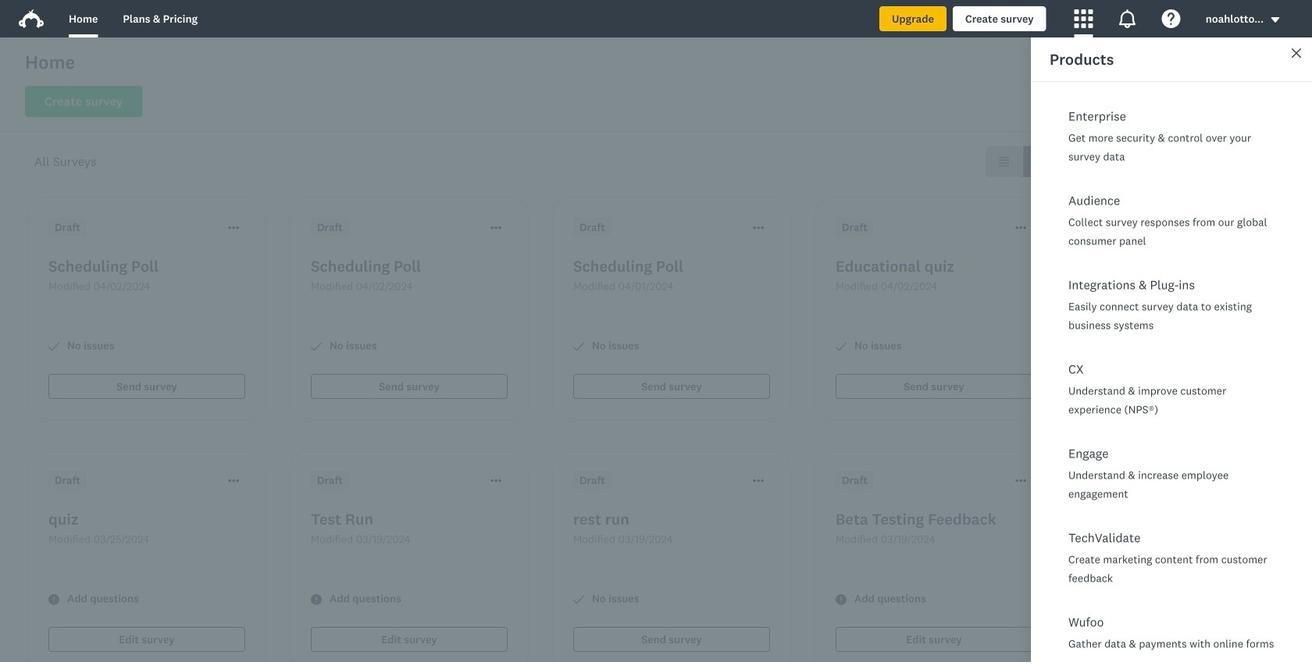 Task type: vqa. For each thing, say whether or not it's contained in the screenshot.
Lock icon
no



Task type: locate. For each thing, give the bounding box(es) containing it.
search image
[[1079, 96, 1091, 109], [1079, 96, 1091, 109]]

warning image
[[311, 595, 322, 605]]

dialog
[[1031, 38, 1313, 663]]

no issues image
[[311, 341, 322, 352], [836, 341, 847, 352]]

help icon image
[[1162, 9, 1181, 28]]

warning image
[[48, 595, 59, 605], [836, 595, 847, 605]]

0 horizontal spatial no issues image
[[311, 341, 322, 352]]

1 horizontal spatial no issues image
[[836, 341, 847, 352]]

2 brand logo image from the top
[[19, 9, 44, 28]]

2 no issues image from the left
[[836, 341, 847, 352]]

1 no issues image from the left
[[311, 341, 322, 352]]

brand logo image
[[19, 6, 44, 31], [19, 9, 44, 28]]

products icon image
[[1075, 9, 1094, 28], [1075, 9, 1094, 28]]

Search text field
[[1091, 87, 1248, 118]]

group
[[986, 146, 1059, 177]]

close image
[[1291, 47, 1303, 59], [1292, 48, 1302, 58]]

0 horizontal spatial warning image
[[48, 595, 59, 605]]

1 horizontal spatial warning image
[[836, 595, 847, 605]]

dropdown arrow icon image
[[1270, 14, 1281, 25], [1272, 17, 1280, 23]]

no issues image
[[48, 341, 59, 352], [573, 341, 584, 352], [573, 595, 584, 605]]

response based pricing icon image
[[1100, 447, 1150, 497]]



Task type: describe. For each thing, give the bounding box(es) containing it.
notification center icon image
[[1119, 9, 1137, 28]]

1 warning image from the left
[[48, 595, 59, 605]]

1 brand logo image from the top
[[19, 6, 44, 31]]

2 warning image from the left
[[836, 595, 847, 605]]



